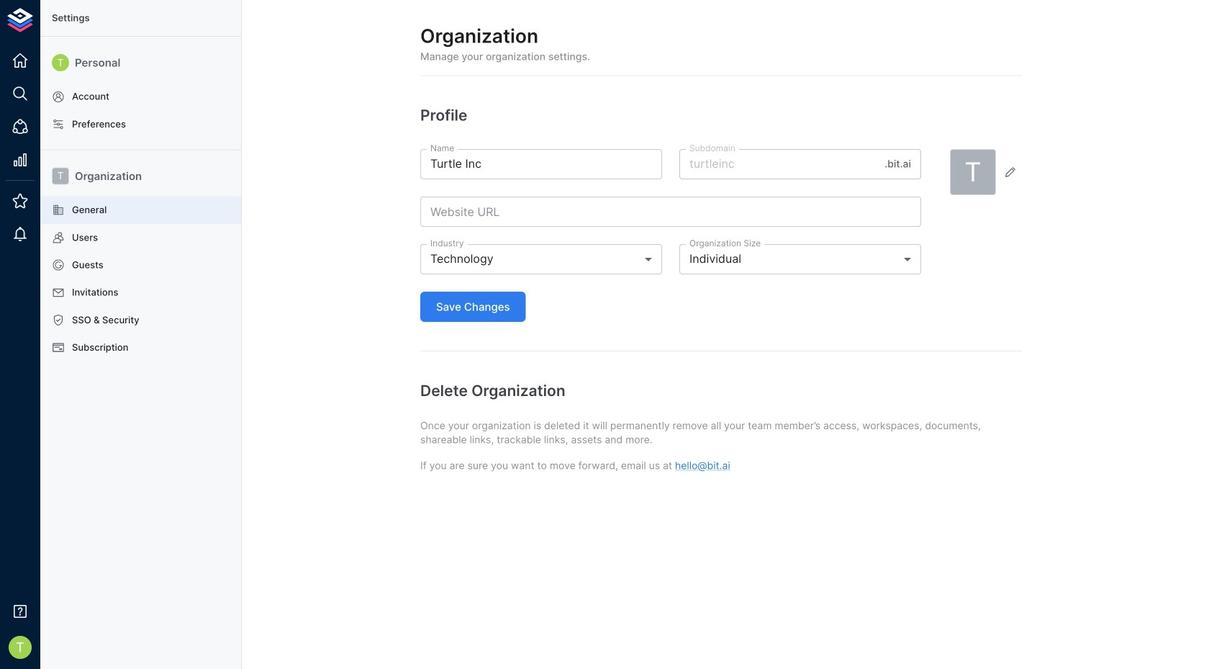Task type: describe. For each thing, give the bounding box(es) containing it.
acme text field
[[680, 149, 880, 179]]

1   field from the left
[[421, 244, 663, 274]]



Task type: vqa. For each thing, say whether or not it's contained in the screenshot.
Acme Company Text Field
yes



Task type: locate. For each thing, give the bounding box(es) containing it.
https:// text field
[[421, 197, 922, 227]]

2   field from the left
[[680, 244, 922, 274]]

Acme Company text field
[[421, 149, 663, 179]]

0 horizontal spatial   field
[[421, 244, 663, 274]]

  field
[[421, 244, 663, 274], [680, 244, 922, 274]]

1 horizontal spatial   field
[[680, 244, 922, 274]]



